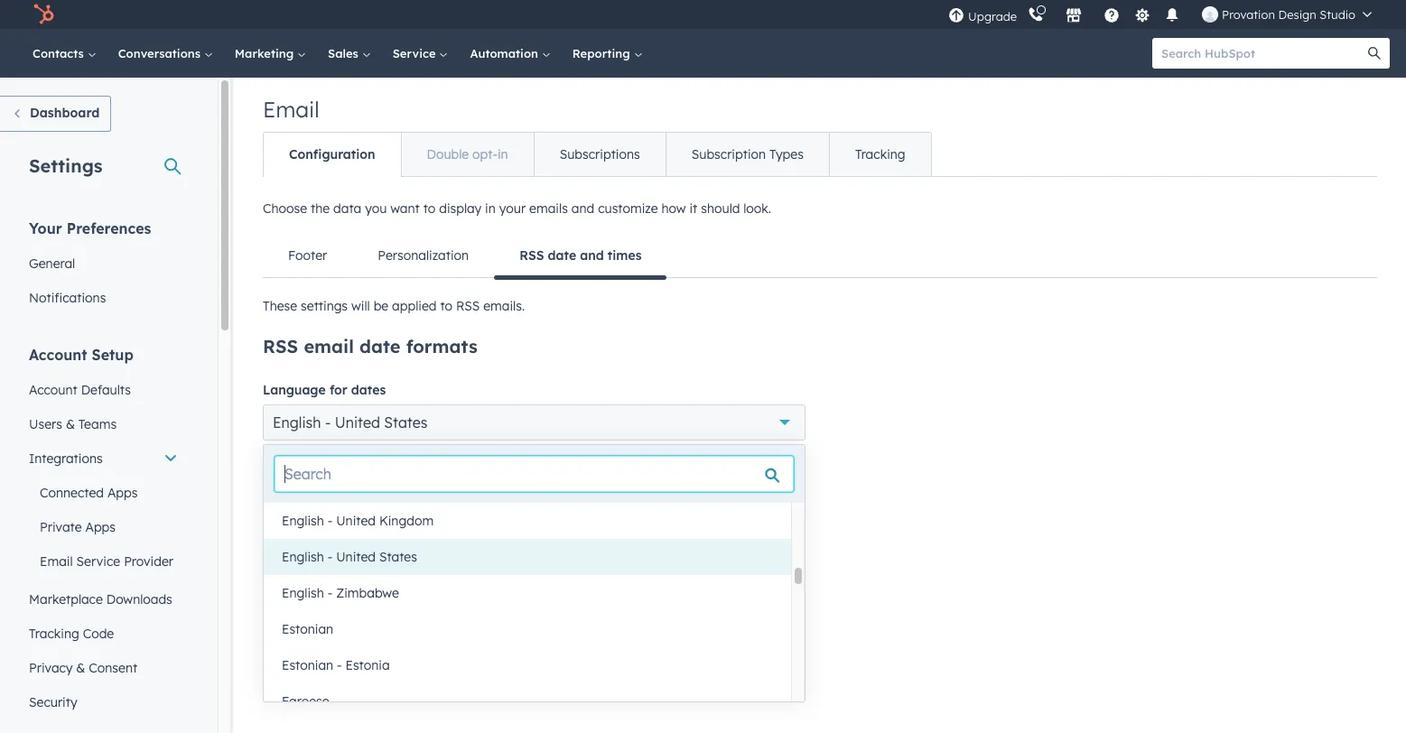 Task type: describe. For each thing, give the bounding box(es) containing it.
search image
[[1368, 47, 1381, 60]]

united for english - united states button
[[336, 549, 376, 565]]

upgrade image
[[949, 8, 965, 24]]

0 vertical spatial service
[[393, 46, 439, 61]]

contacts
[[33, 46, 87, 61]]

connected apps link
[[18, 476, 189, 510]]

upgrade
[[968, 9, 1017, 23]]

faroese
[[282, 694, 329, 710]]

states inside button
[[379, 549, 417, 565]]

english - united states button
[[263, 405, 806, 441]]

these
[[263, 298, 297, 314]]

private apps link
[[18, 510, 189, 545]]

display
[[439, 201, 482, 217]]

consent
[[89, 660, 137, 677]]

feed
[[291, 451, 319, 467]]

rss date and times
[[519, 247, 642, 264]]

should
[[701, 201, 740, 217]]

email for email
[[263, 96, 320, 123]]

date for rss feed date format
[[323, 451, 351, 467]]

connected
[[40, 485, 104, 501]]

will
[[351, 298, 370, 314]]

double opt-in
[[427, 146, 508, 163]]

navigation for email
[[263, 132, 932, 177]]

settings
[[301, 298, 348, 314]]

teams
[[78, 416, 117, 433]]

sales
[[328, 46, 362, 61]]

english - united kingdom
[[282, 513, 434, 529]]

hubspot image
[[33, 4, 54, 25]]

help image
[[1104, 8, 1120, 24]]

rss date and times link
[[494, 234, 667, 280]]

to for applied
[[440, 298, 453, 314]]

security link
[[18, 686, 189, 720]]

list box containing english - united kingdom
[[264, 503, 805, 720]]

settings image
[[1134, 8, 1150, 24]]

united for english - united kingdom button
[[336, 513, 376, 529]]

account setup
[[29, 346, 133, 364]]

marketplaces button
[[1055, 0, 1093, 29]]

tuesday, october 31, 2023 2:18 pm (eeee, mmmm d, yyyy h:mm a) button
[[263, 473, 806, 509]]

account setup element
[[18, 345, 189, 720]]

configuration
[[289, 146, 375, 163]]

privacy & consent
[[29, 660, 137, 677]]

tracking for tracking
[[855, 146, 906, 163]]

footer
[[288, 247, 327, 264]]

english - zimbabwe button
[[264, 575, 791, 612]]

h:mm
[[663, 482, 701, 500]]

notifications
[[29, 290, 106, 306]]

english for english - united kingdom button
[[282, 513, 324, 529]]

private
[[40, 519, 82, 536]]

marketplace downloads
[[29, 592, 172, 608]]

yyyy
[[627, 482, 659, 500]]

provation
[[1222, 7, 1275, 22]]

opt-
[[472, 146, 498, 163]]

and inside the rss date and times link
[[580, 247, 604, 264]]

personalization link
[[353, 234, 494, 277]]

your
[[499, 201, 526, 217]]

pm
[[484, 482, 505, 500]]

downloads
[[106, 592, 172, 608]]

provation design studio
[[1222, 7, 1356, 22]]

english inside dropdown button
[[273, 414, 321, 432]]

times
[[608, 247, 642, 264]]

tuesday, october 31, 2023 2:18 pm (eeee, mmmm d, yyyy h:mm a)
[[273, 482, 719, 500]]

rss for rss feed date format
[[263, 451, 288, 467]]

want
[[390, 201, 420, 217]]

help button
[[1097, 0, 1127, 29]]

2 horizontal spatial date
[[548, 247, 576, 264]]

general link
[[18, 247, 189, 281]]

choose the data you want to display in your emails and customize how it should look.
[[263, 201, 771, 217]]

configuration link
[[264, 133, 401, 176]]

- for english - united kingdom button
[[328, 513, 333, 529]]

rss left emails.
[[456, 298, 480, 314]]

email for email service provider
[[40, 554, 73, 570]]

english - united kingdom button
[[264, 503, 791, 539]]

security
[[29, 695, 77, 711]]

- for english - zimbabwe button
[[328, 585, 333, 602]]

english for english - united states button
[[282, 549, 324, 565]]

reporting
[[572, 46, 634, 61]]

code
[[83, 626, 114, 642]]

preferences
[[67, 219, 151, 238]]

rss feed date format
[[263, 451, 398, 467]]

english - zimbabwe
[[282, 585, 399, 602]]

tracking code
[[29, 626, 114, 642]]

email service provider
[[40, 554, 173, 570]]

calling icon button
[[1021, 3, 1051, 26]]

estonian for estonian - estonia
[[282, 658, 333, 674]]

design
[[1279, 7, 1317, 22]]

navigation for choose the data you want to display in your emails and customize how it should look.
[[263, 234, 1377, 280]]

- inside dropdown button
[[325, 414, 331, 432]]

account defaults
[[29, 382, 131, 398]]

subscription types link
[[665, 133, 829, 176]]

notifications image
[[1164, 8, 1181, 24]]

subscriptions
[[560, 146, 640, 163]]

language for dates
[[263, 382, 386, 398]]

english - united states inside dropdown button
[[273, 414, 428, 432]]

english - united states inside button
[[282, 549, 417, 565]]

emails.
[[483, 298, 525, 314]]

private apps
[[40, 519, 116, 536]]

faroese button
[[264, 684, 791, 720]]

marketplaces image
[[1066, 8, 1082, 24]]



Task type: vqa. For each thing, say whether or not it's contained in the screenshot.
DATE to the top
yes



Task type: locate. For each thing, give the bounding box(es) containing it.
navigation up customize
[[263, 132, 932, 177]]

0 vertical spatial email
[[263, 96, 320, 123]]

email down private
[[40, 554, 73, 570]]

rss for rss date and times
[[519, 247, 544, 264]]

navigation
[[263, 132, 932, 177], [263, 234, 1377, 280]]

english left zimbabwe
[[282, 585, 324, 602]]

navigation down look.
[[263, 234, 1377, 280]]

united inside english - united kingdom button
[[336, 513, 376, 529]]

conversations link
[[107, 29, 224, 78]]

1 vertical spatial estonian
[[282, 658, 333, 674]]

2 vertical spatial united
[[336, 549, 376, 565]]

you
[[365, 201, 387, 217]]

marketplace
[[29, 592, 103, 608]]

data
[[333, 201, 362, 217]]

2 navigation from the top
[[263, 234, 1377, 280]]

account for account defaults
[[29, 382, 77, 398]]

1 estonian from the top
[[282, 621, 333, 638]]

rss down choose the data you want to display in your emails and customize how it should look.
[[519, 247, 544, 264]]

1 vertical spatial in
[[485, 201, 496, 217]]

format
[[355, 451, 398, 467]]

1 vertical spatial apps
[[85, 519, 116, 536]]

english - united states down "english - united kingdom"
[[282, 549, 417, 565]]

tracking code link
[[18, 617, 189, 651]]

estonian up faroese
[[282, 658, 333, 674]]

apps for connected apps
[[107, 485, 138, 501]]

united down dates
[[335, 414, 380, 432]]

hubspot link
[[22, 4, 68, 25]]

your preferences element
[[18, 219, 189, 315]]

marketplace downloads link
[[18, 583, 189, 617]]

0 vertical spatial united
[[335, 414, 380, 432]]

apps
[[107, 485, 138, 501], [85, 519, 116, 536]]

users & teams link
[[18, 407, 189, 442]]

conversations
[[118, 46, 204, 61]]

english for english - zimbabwe button
[[282, 585, 324, 602]]

and left times
[[580, 247, 604, 264]]

mmmm
[[557, 482, 607, 500]]

calling icon image
[[1028, 7, 1044, 23]]

1 horizontal spatial email
[[263, 96, 320, 123]]

date down be
[[360, 335, 401, 358]]

email service provider link
[[18, 545, 189, 579]]

tracking for tracking code
[[29, 626, 79, 642]]

0 horizontal spatial in
[[485, 201, 496, 217]]

language
[[263, 382, 326, 398]]

rss email date formats
[[263, 335, 478, 358]]

email
[[304, 335, 354, 358]]

2023
[[417, 482, 450, 500]]

- left "estonia"
[[337, 658, 342, 674]]

dates
[[351, 382, 386, 398]]

in left your
[[485, 201, 496, 217]]

rss left feed
[[263, 451, 288, 467]]

date right feed
[[323, 451, 351, 467]]

list box
[[264, 503, 805, 720]]

marketing link
[[224, 29, 317, 78]]

account up users
[[29, 382, 77, 398]]

- for english - united states button
[[328, 549, 333, 565]]

- left zimbabwe
[[328, 585, 333, 602]]

- down 'tuesday,'
[[328, 513, 333, 529]]

rss for rss email date formats
[[263, 335, 298, 358]]

footer link
[[263, 234, 353, 277]]

1 vertical spatial &
[[76, 660, 85, 677]]

menu
[[947, 0, 1385, 29]]

0 horizontal spatial email
[[40, 554, 73, 570]]

navigation containing footer
[[263, 234, 1377, 280]]

notifications link
[[18, 281, 189, 315]]

automation
[[470, 46, 542, 61]]

united inside english - united states dropdown button
[[335, 414, 380, 432]]

- up english - zimbabwe
[[328, 549, 333, 565]]

states up format
[[384, 414, 428, 432]]

search button
[[1359, 38, 1390, 69]]

to
[[423, 201, 436, 217], [440, 298, 453, 314]]

0 horizontal spatial to
[[423, 201, 436, 217]]

apps for private apps
[[85, 519, 116, 536]]

account for account setup
[[29, 346, 87, 364]]

1 horizontal spatial to
[[440, 298, 453, 314]]

0 horizontal spatial tracking
[[29, 626, 79, 642]]

formats
[[406, 335, 478, 358]]

dashboard
[[30, 105, 100, 121]]

contacts link
[[22, 29, 107, 78]]

choose
[[263, 201, 307, 217]]

& right 'privacy'
[[76, 660, 85, 677]]

(eeee,
[[510, 482, 553, 500]]

Search search field
[[275, 456, 794, 492]]

english down language
[[273, 414, 321, 432]]

tracking
[[855, 146, 906, 163], [29, 626, 79, 642]]

1 vertical spatial united
[[336, 513, 376, 529]]

privacy
[[29, 660, 73, 677]]

apps up "private apps" link
[[107, 485, 138, 501]]

date down 'emails'
[[548, 247, 576, 264]]

kingdom
[[379, 513, 434, 529]]

1 vertical spatial date
[[360, 335, 401, 358]]

0 horizontal spatial service
[[76, 554, 120, 570]]

users & teams
[[29, 416, 117, 433]]

1 account from the top
[[29, 346, 87, 364]]

1 vertical spatial english - united states
[[282, 549, 417, 565]]

& for privacy
[[76, 660, 85, 677]]

your preferences
[[29, 219, 151, 238]]

united down "english - united kingdom"
[[336, 549, 376, 565]]

service inside account setup "element"
[[76, 554, 120, 570]]

2 account from the top
[[29, 382, 77, 398]]

rss down these
[[263, 335, 298, 358]]

1 horizontal spatial tracking
[[855, 146, 906, 163]]

1 horizontal spatial &
[[76, 660, 85, 677]]

it
[[690, 201, 698, 217]]

english - united states button
[[264, 539, 791, 575]]

navigation containing configuration
[[263, 132, 932, 177]]

dashboard link
[[0, 96, 111, 132]]

these settings will be applied to rss emails.
[[263, 298, 525, 314]]

double
[[427, 146, 469, 163]]

personalization
[[378, 247, 469, 264]]

1 vertical spatial service
[[76, 554, 120, 570]]

0 vertical spatial navigation
[[263, 132, 932, 177]]

0 vertical spatial date
[[548, 247, 576, 264]]

the
[[311, 201, 330, 217]]

1 horizontal spatial date
[[360, 335, 401, 358]]

in up your
[[498, 146, 508, 163]]

types
[[770, 146, 804, 163]]

1 horizontal spatial in
[[498, 146, 508, 163]]

0 vertical spatial states
[[384, 414, 428, 432]]

0 vertical spatial and
[[572, 201, 595, 217]]

service right sales link at top
[[393, 46, 439, 61]]

states inside dropdown button
[[384, 414, 428, 432]]

0 vertical spatial &
[[66, 416, 75, 433]]

0 vertical spatial tracking
[[855, 146, 906, 163]]

tracking inside "link"
[[29, 626, 79, 642]]

1 vertical spatial navigation
[[263, 234, 1377, 280]]

1 horizontal spatial service
[[393, 46, 439, 61]]

estonia
[[345, 658, 390, 674]]

marketing
[[235, 46, 297, 61]]

1 navigation from the top
[[263, 132, 932, 177]]

0 horizontal spatial date
[[323, 451, 351, 467]]

united inside english - united states button
[[336, 549, 376, 565]]

estonian button
[[264, 612, 791, 648]]

0 vertical spatial in
[[498, 146, 508, 163]]

email
[[263, 96, 320, 123], [40, 554, 73, 570]]

settings
[[29, 154, 103, 177]]

in inside double opt-in link
[[498, 146, 508, 163]]

integrations
[[29, 451, 103, 467]]

- down the language for dates
[[325, 414, 331, 432]]

2 estonian from the top
[[282, 658, 333, 674]]

to right want
[[423, 201, 436, 217]]

james peterson image
[[1202, 6, 1219, 23]]

connected apps
[[40, 485, 138, 501]]

date for rss email date formats
[[360, 335, 401, 358]]

1 vertical spatial account
[[29, 382, 77, 398]]

english
[[273, 414, 321, 432], [282, 513, 324, 529], [282, 549, 324, 565], [282, 585, 324, 602]]

1 vertical spatial states
[[379, 549, 417, 565]]

provation design studio button
[[1191, 0, 1383, 29]]

estonian for estonian
[[282, 621, 333, 638]]

1 vertical spatial tracking
[[29, 626, 79, 642]]

d,
[[611, 482, 623, 500]]

states down the 'kingdom'
[[379, 549, 417, 565]]

0 vertical spatial apps
[[107, 485, 138, 501]]

subscription types
[[692, 146, 804, 163]]

zimbabwe
[[336, 585, 399, 602]]

- for estonian - estonia button
[[337, 658, 342, 674]]

2:18
[[454, 482, 480, 500]]

and right 'emails'
[[572, 201, 595, 217]]

estonian up estonian - estonia
[[282, 621, 333, 638]]

1 vertical spatial to
[[440, 298, 453, 314]]

defaults
[[81, 382, 131, 398]]

estonian - estonia
[[282, 658, 390, 674]]

english down 'tuesday,'
[[282, 513, 324, 529]]

apps up email service provider link
[[85, 519, 116, 536]]

0 vertical spatial to
[[423, 201, 436, 217]]

1 vertical spatial and
[[580, 247, 604, 264]]

english - united states down for
[[273, 414, 428, 432]]

reporting link
[[562, 29, 654, 78]]

settings link
[[1131, 5, 1154, 24]]

email down marketing link
[[263, 96, 320, 123]]

subscription
[[692, 146, 766, 163]]

0 vertical spatial estonian
[[282, 621, 333, 638]]

menu containing provation design studio
[[947, 0, 1385, 29]]

and
[[572, 201, 595, 217], [580, 247, 604, 264]]

2 vertical spatial date
[[323, 451, 351, 467]]

english inside button
[[282, 549, 324, 565]]

& right users
[[66, 416, 75, 433]]

october
[[336, 482, 391, 500]]

0 vertical spatial account
[[29, 346, 87, 364]]

Search HubSpot search field
[[1153, 38, 1374, 69]]

email inside email service provider link
[[40, 554, 73, 570]]

1 vertical spatial email
[[40, 554, 73, 570]]

setup
[[92, 346, 133, 364]]

to for want
[[423, 201, 436, 217]]

0 vertical spatial english - united states
[[273, 414, 428, 432]]

users
[[29, 416, 62, 433]]

& for users
[[66, 416, 75, 433]]

english up english - zimbabwe
[[282, 549, 324, 565]]

general
[[29, 256, 75, 272]]

to right applied
[[440, 298, 453, 314]]

provider
[[124, 554, 173, 570]]

service down "private apps" link
[[76, 554, 120, 570]]

service link
[[382, 29, 459, 78]]

applied
[[392, 298, 437, 314]]

account up account defaults
[[29, 346, 87, 364]]

31,
[[396, 482, 413, 500]]

studio
[[1320, 7, 1356, 22]]

notifications button
[[1157, 0, 1188, 29]]

account defaults link
[[18, 373, 189, 407]]

united down october
[[336, 513, 376, 529]]

0 horizontal spatial &
[[66, 416, 75, 433]]

emails
[[529, 201, 568, 217]]



